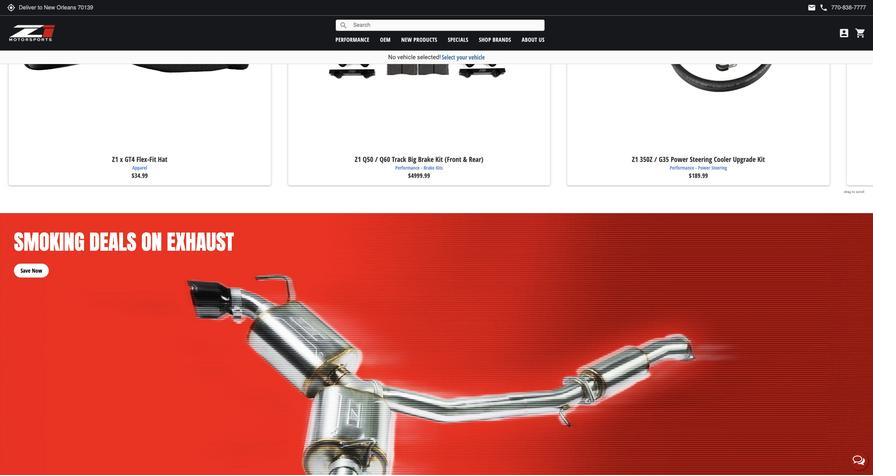 Task type: locate. For each thing, give the bounding box(es) containing it.
2 / from the left
[[655, 155, 658, 164]]

1 performance from the left
[[396, 165, 420, 171]]

performance link
[[336, 36, 370, 43]]

specials
[[448, 36, 469, 43]]

new products link
[[402, 36, 438, 43]]

brake left kits
[[424, 165, 435, 171]]

1 horizontal spatial performance
[[670, 165, 695, 171]]

0 horizontal spatial /
[[375, 155, 378, 164]]

z1 for z1 x gt4 flex-fit hat
[[112, 155, 118, 164]]

2 - from the left
[[696, 165, 697, 171]]

on
[[141, 226, 162, 258]]

0 horizontal spatial power
[[671, 155, 689, 164]]

z1 motorsports logo image
[[9, 24, 56, 42]]

2 z1 from the left
[[355, 155, 361, 164]]

(front
[[445, 155, 462, 164]]

$34.99
[[132, 172, 148, 180]]

mail
[[808, 3, 817, 12]]

steering
[[690, 155, 713, 164], [712, 165, 728, 171]]

vehicle right the your
[[469, 53, 485, 61]]

/ inside z1 350z / g35 power steering cooler upgrade kit performance - power steering $189.99
[[655, 155, 658, 164]]

performance
[[396, 165, 420, 171], [670, 165, 695, 171]]

1 z1 from the left
[[112, 155, 118, 164]]

power right g35
[[671, 155, 689, 164]]

save now
[[21, 267, 42, 275]]

brake
[[418, 155, 434, 164], [424, 165, 435, 171]]

z1 left q50
[[355, 155, 361, 164]]

save
[[21, 267, 31, 275]]

exhaust
[[167, 226, 234, 258]]

rear)
[[469, 155, 484, 164]]

search
[[340, 21, 348, 29]]

performance down big
[[396, 165, 420, 171]]

0 horizontal spatial vehicle
[[398, 54, 416, 61]]

apparel
[[132, 165, 147, 171]]

performance up $189.99
[[670, 165, 695, 171]]

/
[[375, 155, 378, 164], [655, 155, 658, 164]]

steering down cooler
[[712, 165, 728, 171]]

1 horizontal spatial /
[[655, 155, 658, 164]]

z1 inside z1 q50 / q60 track big brake kit (front & rear) performance - brake kits $4999.99
[[355, 155, 361, 164]]

/ inside z1 q50 / q60 track big brake kit (front & rear) performance - brake kits $4999.99
[[375, 155, 378, 164]]

vehicle
[[469, 53, 485, 61], [398, 54, 416, 61]]

my_location
[[7, 3, 15, 12]]

no vehicle selected! select your vehicle
[[389, 53, 485, 61]]

vehicle right no
[[398, 54, 416, 61]]

performance inside z1 350z / g35 power steering cooler upgrade kit performance - power steering $189.99
[[670, 165, 695, 171]]

z1 left x
[[112, 155, 118, 164]]

brands
[[493, 36, 512, 43]]

z1 350z / g35 power steering cooler upgrade kit performance - power steering $189.99
[[632, 155, 766, 180]]

/ for 350z
[[655, 155, 658, 164]]

0 horizontal spatial performance
[[396, 165, 420, 171]]

z1 left 350z
[[632, 155, 639, 164]]

1 horizontal spatial kit
[[758, 155, 766, 164]]

- up $189.99
[[696, 165, 697, 171]]

kit up kits
[[436, 155, 443, 164]]

0 vertical spatial power
[[671, 155, 689, 164]]

z1
[[112, 155, 118, 164], [355, 155, 361, 164], [632, 155, 639, 164]]

kit
[[436, 155, 443, 164], [758, 155, 766, 164]]

performance
[[336, 36, 370, 43]]

/ left g35
[[655, 155, 658, 164]]

shop brands
[[479, 36, 512, 43]]

- up $4999.99
[[421, 165, 423, 171]]

upgrade
[[733, 155, 756, 164]]

z1 inside z1 350z / g35 power steering cooler upgrade kit performance - power steering $189.99
[[632, 155, 639, 164]]

1 - from the left
[[421, 165, 423, 171]]

kit right "upgrade"
[[758, 155, 766, 164]]

your
[[457, 53, 468, 61]]

- inside z1 q50 / q60 track big brake kit (front & rear) performance - brake kits $4999.99
[[421, 165, 423, 171]]

0 horizontal spatial kit
[[436, 155, 443, 164]]

deals
[[89, 226, 137, 258]]

g35
[[659, 155, 670, 164]]

drag to scroll
[[845, 190, 865, 194]]

-
[[421, 165, 423, 171], [696, 165, 697, 171]]

1 vertical spatial power
[[699, 165, 711, 171]]

1 kit from the left
[[436, 155, 443, 164]]

smoking deals on exhaust
[[14, 226, 234, 258]]

2 horizontal spatial z1
[[632, 155, 639, 164]]

2 kit from the left
[[758, 155, 766, 164]]

oem link
[[380, 36, 391, 43]]

steering up performance - power steering link
[[690, 155, 713, 164]]

gt4
[[125, 155, 135, 164]]

1 / from the left
[[375, 155, 378, 164]]

1 vertical spatial steering
[[712, 165, 728, 171]]

1 horizontal spatial z1
[[355, 155, 361, 164]]

selected!
[[417, 54, 441, 61]]

brake up performance - brake kits link
[[418, 155, 434, 164]]

performance inside z1 q50 / q60 track big brake kit (front & rear) performance - brake kits $4999.99
[[396, 165, 420, 171]]

2 performance from the left
[[670, 165, 695, 171]]

track
[[392, 155, 407, 164]]

scroll
[[857, 190, 865, 194]]

specials link
[[448, 36, 469, 43]]

/ left q60
[[375, 155, 378, 164]]

z1 inside the z1 x gt4 flex-fit hat apparel $34.99
[[112, 155, 118, 164]]

phone link
[[820, 3, 867, 12]]

1 horizontal spatial -
[[696, 165, 697, 171]]

shop brands link
[[479, 36, 512, 43]]

kit inside z1 q50 / q60 track big brake kit (front & rear) performance - brake kits $4999.99
[[436, 155, 443, 164]]

0 horizontal spatial -
[[421, 165, 423, 171]]

smoking deals on exhaust image
[[0, 213, 874, 476]]

0 horizontal spatial z1
[[112, 155, 118, 164]]

3 z1 from the left
[[632, 155, 639, 164]]

power
[[671, 155, 689, 164], [699, 165, 711, 171]]

power up $189.99
[[699, 165, 711, 171]]

drag
[[845, 190, 852, 194]]



Task type: describe. For each thing, give the bounding box(es) containing it.
shop
[[479, 36, 491, 43]]

account_box
[[839, 28, 850, 39]]

us
[[539, 36, 545, 43]]

to
[[853, 190, 856, 194]]

shopping_cart
[[856, 28, 867, 39]]

&
[[463, 155, 467, 164]]

kits
[[436, 165, 443, 171]]

z1 for z1 q50 / q60 track big brake kit (front & rear)
[[355, 155, 361, 164]]

phone
[[820, 3, 829, 12]]

0 vertical spatial brake
[[418, 155, 434, 164]]

new
[[402, 36, 412, 43]]

Search search field
[[348, 20, 545, 31]]

about us
[[522, 36, 545, 43]]

products
[[414, 36, 438, 43]]

mail phone
[[808, 3, 829, 12]]

1 horizontal spatial power
[[699, 165, 711, 171]]

now
[[32, 267, 42, 275]]

1 horizontal spatial vehicle
[[469, 53, 485, 61]]

cooler
[[714, 155, 732, 164]]

x
[[120, 155, 123, 164]]

q60
[[380, 155, 390, 164]]

1 vertical spatial brake
[[424, 165, 435, 171]]

select
[[442, 53, 456, 61]]

q50
[[363, 155, 374, 164]]

$4999.99
[[408, 172, 430, 180]]

oem
[[380, 36, 391, 43]]

vehicle inside no vehicle selected! select your vehicle
[[398, 54, 416, 61]]

big
[[408, 155, 417, 164]]

fit
[[149, 155, 156, 164]]

smoking
[[14, 226, 85, 258]]

new products
[[402, 36, 438, 43]]

mail link
[[808, 3, 817, 12]]

- inside z1 350z / g35 power steering cooler upgrade kit performance - power steering $189.99
[[696, 165, 697, 171]]

/ for q50
[[375, 155, 378, 164]]

apparel link
[[14, 165, 266, 172]]

z1 q50 / q60 track big brake kit (front & rear) performance - brake kits $4999.99
[[355, 155, 484, 180]]

0 vertical spatial steering
[[690, 155, 713, 164]]

kit inside z1 350z / g35 power steering cooler upgrade kit performance - power steering $189.99
[[758, 155, 766, 164]]

about
[[522, 36, 538, 43]]

hat
[[158, 155, 168, 164]]

$189.99
[[689, 172, 709, 180]]

no
[[389, 54, 396, 61]]

save now link
[[14, 257, 49, 278]]

shopping_cart link
[[854, 28, 867, 39]]

flex-
[[137, 155, 149, 164]]

performance - power steering link
[[573, 165, 825, 172]]

about us link
[[522, 36, 545, 43]]

z1 x gt4 flex-fit hat apparel $34.99
[[112, 155, 168, 180]]

350z
[[640, 155, 653, 164]]

account_box link
[[837, 28, 852, 39]]

z1 for z1 350z / g35 power steering cooler upgrade kit
[[632, 155, 639, 164]]

select your vehicle link
[[442, 53, 485, 61]]

performance - brake kits link
[[293, 165, 546, 172]]



Task type: vqa. For each thing, say whether or not it's contained in the screenshot.
Z1 to the middle
yes



